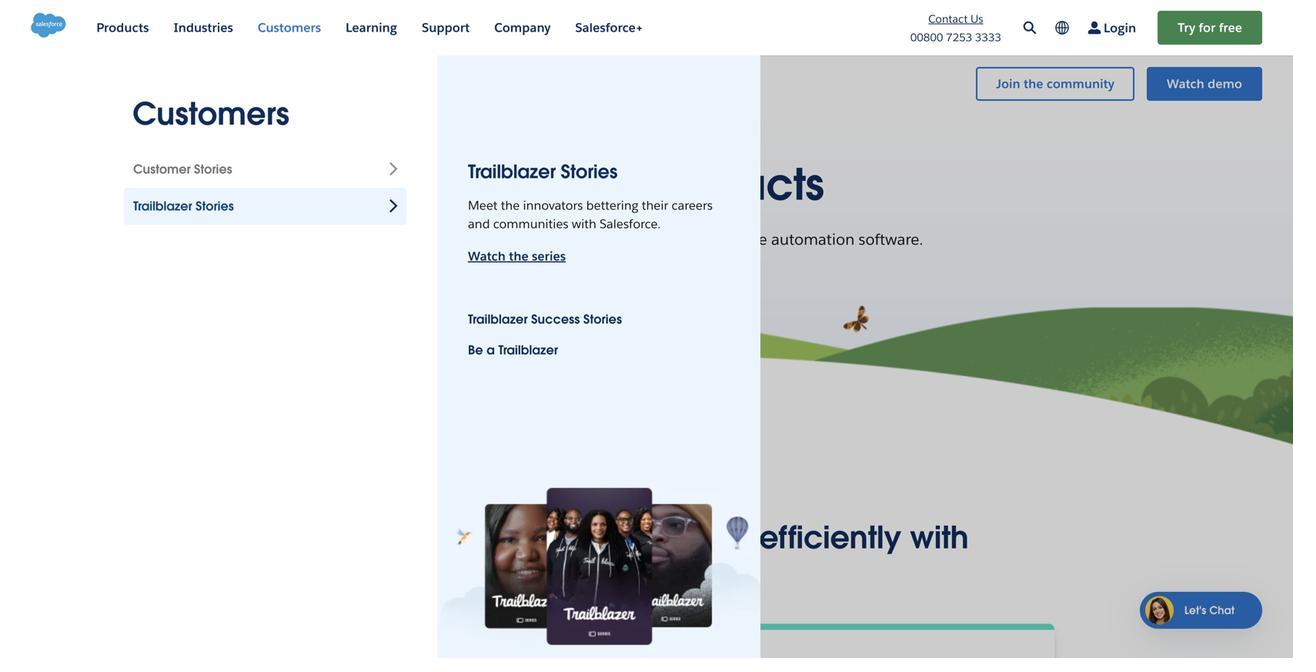 Task type: describe. For each thing, give the bounding box(es) containing it.
growth
[[473, 229, 523, 250]]

sales inside sell faster, smarter, and more efficiently with sales cloud.
[[556, 555, 632, 594]]

force
[[732, 229, 768, 250]]

all
[[470, 157, 521, 212]]

salesforce.
[[600, 216, 661, 232]]

salesforce context menu utility navigation
[[964, 65, 1263, 102]]

us
[[971, 12, 984, 26]]

fully
[[561, 229, 591, 250]]

00800
[[911, 30, 944, 44]]

sell
[[325, 518, 375, 558]]

efficiently
[[759, 518, 902, 558]]

and inside meet the innovators bettering their careers and communities with salesforce.
[[468, 216, 490, 232]]

3333
[[976, 30, 1002, 44]]

be
[[468, 342, 483, 358]]

trailblazer for trailblazer stories
[[468, 160, 556, 184]]

trailblazer inside 'be a trailblazer' link
[[499, 342, 558, 358]]

site tools navigation
[[883, 9, 1263, 46]]

let's chat
[[1185, 604, 1235, 618]]

watch
[[468, 248, 506, 264]]

trailblazer success stories link
[[468, 310, 622, 329]]

the for watch
[[509, 248, 529, 264]]

customisable
[[595, 229, 689, 250]]

sell faster, smarter, and more efficiently with sales cloud.
[[325, 518, 969, 594]]

with inside sell faster, smarter, and more efficiently with sales cloud.
[[910, 518, 969, 558]]

more
[[674, 518, 751, 558]]

careers
[[672, 198, 713, 213]]

bettering
[[587, 198, 639, 213]]

let's
[[1185, 604, 1207, 618]]

watch the series link
[[468, 248, 566, 264]]



Task type: locate. For each thing, give the bounding box(es) containing it.
and inside sell faster, smarter, and more efficiently with sales cloud.
[[608, 518, 666, 558]]

trailblazer for trailblazer success stories
[[468, 311, 528, 327]]

watch the series
[[468, 248, 566, 264]]

with inside meet the innovators bettering their careers and communities with salesforce.
[[572, 216, 597, 232]]

meet the innovators bettering their careers and communities with salesforce.
[[468, 198, 713, 232]]

the right meet
[[501, 198, 520, 213]]

innovators
[[523, 198, 583, 213]]

series
[[532, 248, 566, 264]]

1 vertical spatial and
[[608, 518, 666, 558]]

trailblazer success stories
[[468, 311, 622, 327]]

1 vertical spatial stories
[[584, 311, 622, 327]]

and
[[468, 216, 490, 232], [608, 518, 666, 558]]

contact us 00800 7253 3333
[[911, 12, 1002, 44]]

meet
[[468, 198, 498, 213]]

drive
[[370, 229, 407, 250]]

0 vertical spatial the
[[501, 198, 520, 213]]

all sales products
[[470, 157, 824, 212]]

and down meet
[[468, 216, 490, 232]]

and left more
[[608, 518, 666, 558]]

success
[[531, 311, 580, 327]]

1 vertical spatial trailblazer
[[468, 311, 528, 327]]

1 vertical spatial sales
[[556, 555, 632, 594]]

trailblazer up a
[[468, 311, 528, 327]]

0 horizontal spatial with
[[527, 229, 557, 250]]

a
[[487, 342, 495, 358]]

be a trailblazer link
[[468, 341, 558, 360]]

trailblazer down trailblazer success stories "link"
[[499, 342, 558, 358]]

the
[[501, 198, 520, 213], [509, 248, 529, 264]]

trailblazer up meet
[[468, 160, 556, 184]]

stories up bettering
[[561, 160, 618, 184]]

faster,
[[383, 518, 472, 558]]

7253
[[946, 30, 973, 44]]

stories inside "link"
[[584, 311, 622, 327]]

the for meet
[[501, 198, 520, 213]]

let's chat button
[[1140, 592, 1263, 629]]

smarter,
[[480, 518, 599, 558]]

trailblazer inside trailblazer success stories "link"
[[468, 311, 528, 327]]

the left series
[[509, 248, 529, 264]]

sales
[[693, 229, 728, 250]]

1 horizontal spatial with
[[572, 216, 597, 232]]

their
[[642, 198, 669, 213]]

automation
[[772, 229, 855, 250]]

sales
[[532, 157, 638, 212], [556, 555, 632, 594]]

products
[[650, 157, 824, 212]]

0 vertical spatial sales
[[532, 157, 638, 212]]

0 vertical spatial trailblazer
[[468, 160, 556, 184]]

with
[[572, 216, 597, 232], [527, 229, 557, 250], [910, 518, 969, 558]]

1 horizontal spatial and
[[608, 518, 666, 558]]

2 vertical spatial trailblazer
[[499, 342, 558, 358]]

efficient
[[411, 229, 469, 250]]

0 horizontal spatial and
[[468, 216, 490, 232]]

cloud.
[[641, 555, 738, 594]]

0 vertical spatial and
[[468, 216, 490, 232]]

1 vertical spatial the
[[509, 248, 529, 264]]

chat
[[1210, 604, 1235, 618]]

trailblazer stories
[[468, 160, 618, 184]]

stories right success
[[584, 311, 622, 327]]

trailblazer
[[468, 160, 556, 184], [468, 311, 528, 327], [499, 342, 558, 358]]

the inside meet the innovators bettering their careers and communities with salesforce.
[[501, 198, 520, 213]]

software.
[[859, 229, 924, 250]]

0 vertical spatial stories
[[561, 160, 618, 184]]

be a trailblazer
[[468, 342, 558, 358]]

contact us link
[[929, 12, 984, 26]]

2 horizontal spatial with
[[910, 518, 969, 558]]

communities
[[493, 216, 569, 232]]

contact
[[929, 12, 968, 26]]

drive efficient growth with fully customisable sales force automation software.
[[370, 229, 924, 250]]

stories
[[561, 160, 618, 184], [584, 311, 622, 327]]



Task type: vqa. For each thing, say whether or not it's contained in the screenshot.
Drive efficient growth with fully customisable sales force automation software.
yes



